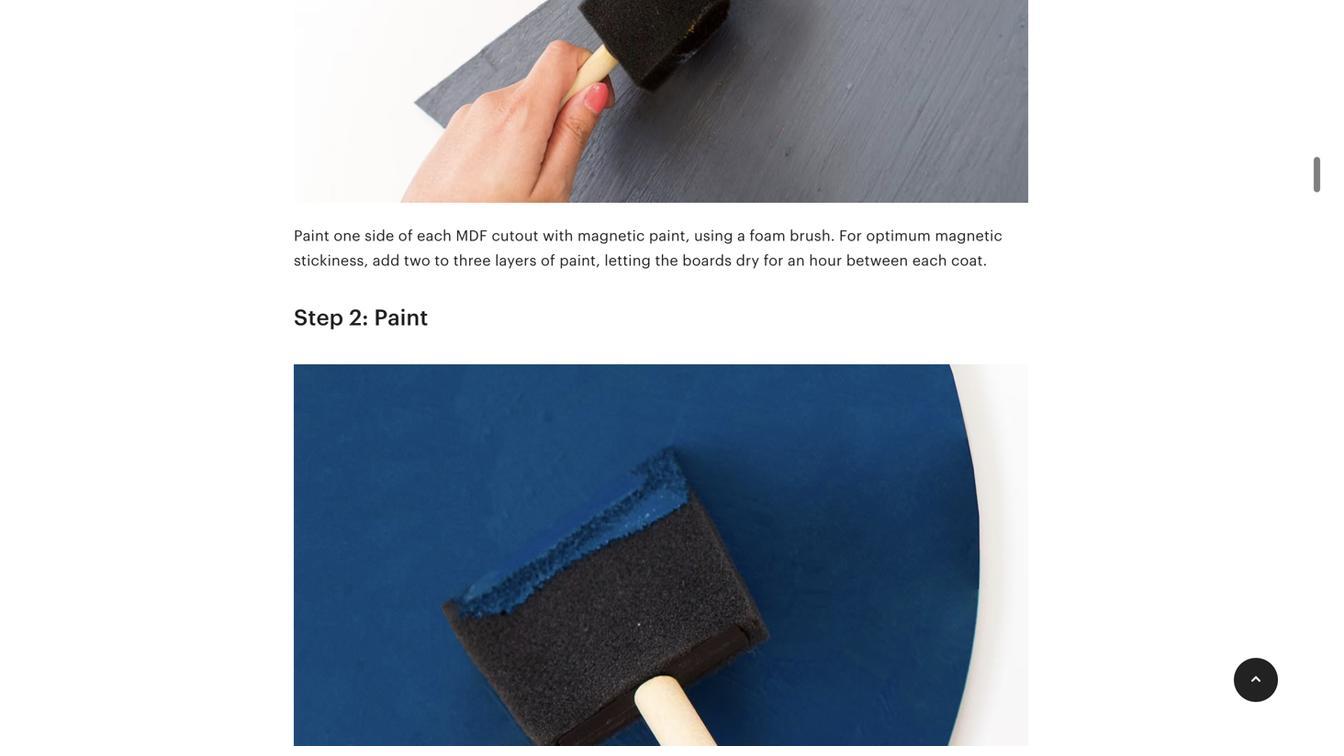 Task type: locate. For each thing, give the bounding box(es) containing it.
1 vertical spatial paint
[[374, 305, 428, 330]]

0 horizontal spatial paint,
[[560, 253, 601, 269]]

1 horizontal spatial paint,
[[649, 228, 690, 244]]

of
[[398, 228, 413, 244], [541, 253, 556, 269]]

0 horizontal spatial paint
[[294, 228, 330, 244]]

using
[[694, 228, 733, 244]]

0 horizontal spatial magnetic
[[578, 228, 645, 244]]

paint right 2:
[[374, 305, 428, 330]]

layers
[[495, 253, 537, 269]]

1 horizontal spatial magnetic
[[935, 228, 1003, 244]]

paint up the stickiness, on the left
[[294, 228, 330, 244]]

magnetic
[[578, 228, 645, 244], [935, 228, 1003, 244]]

step 2: paint
[[294, 305, 428, 330]]

two
[[404, 253, 431, 269]]

0 horizontal spatial of
[[398, 228, 413, 244]]

0 vertical spatial paint
[[294, 228, 330, 244]]

magnetic up coat.
[[935, 228, 1003, 244]]

brush.
[[790, 228, 835, 244]]

paint,
[[649, 228, 690, 244], [560, 253, 601, 269]]

1 horizontal spatial each
[[913, 253, 947, 269]]

paint, down with
[[560, 253, 601, 269]]

1 horizontal spatial paint
[[374, 305, 428, 330]]

1 vertical spatial of
[[541, 253, 556, 269]]

1 vertical spatial each
[[913, 253, 947, 269]]

each
[[417, 228, 452, 244], [913, 253, 947, 269]]

paint
[[294, 228, 330, 244], [374, 305, 428, 330]]

of down with
[[541, 253, 556, 269]]

1 vertical spatial paint,
[[560, 253, 601, 269]]

stickiness,
[[294, 253, 369, 269]]

of right side
[[398, 228, 413, 244]]

each up to
[[417, 228, 452, 244]]

each left coat.
[[913, 253, 947, 269]]

magnetic up letting
[[578, 228, 645, 244]]

foam
[[750, 228, 786, 244]]

1 magnetic from the left
[[578, 228, 645, 244]]

paint, up 'the'
[[649, 228, 690, 244]]

0 vertical spatial of
[[398, 228, 413, 244]]

0 horizontal spatial each
[[417, 228, 452, 244]]



Task type: describe. For each thing, give the bounding box(es) containing it.
1 horizontal spatial of
[[541, 253, 556, 269]]

one
[[334, 228, 361, 244]]

letting
[[605, 253, 651, 269]]

three
[[453, 253, 491, 269]]

with
[[543, 228, 574, 244]]

boards
[[683, 253, 732, 269]]

dry
[[736, 253, 760, 269]]

add
[[373, 253, 400, 269]]

the
[[655, 253, 679, 269]]

2:
[[349, 305, 369, 330]]

between
[[846, 253, 909, 269]]

2 magnetic from the left
[[935, 228, 1003, 244]]

an
[[788, 253, 805, 269]]

coat.
[[951, 253, 988, 269]]

mdf
[[456, 228, 488, 244]]

hour
[[809, 253, 842, 269]]

0 vertical spatial each
[[417, 228, 452, 244]]

paint inside paint one side of each mdf cutout with magnetic paint, using a foam brush. for optimum magnetic stickiness, add two to three layers of paint, letting the boards dry for an hour between each coat.
[[294, 228, 330, 244]]

for
[[839, 228, 862, 244]]

optimum
[[866, 228, 931, 244]]

a
[[737, 228, 746, 244]]

step
[[294, 305, 344, 330]]

side
[[365, 228, 394, 244]]

cutout
[[492, 228, 539, 244]]

for
[[764, 253, 784, 269]]

to
[[435, 253, 449, 269]]

0 vertical spatial paint,
[[649, 228, 690, 244]]

paint one side of each mdf cutout with magnetic paint, using a foam brush. for optimum magnetic stickiness, add two to three layers of paint, letting the boards dry for an hour between each coat.
[[294, 228, 1003, 269]]



Task type: vqa. For each thing, say whether or not it's contained in the screenshot.
hour
yes



